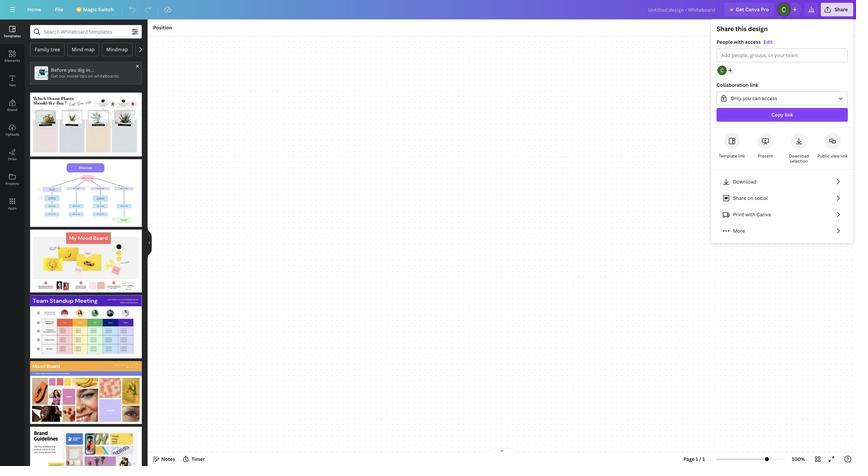 Task type: locate. For each thing, give the bounding box(es) containing it.
link
[[750, 82, 759, 88], [785, 111, 794, 118], [739, 153, 746, 159], [841, 153, 848, 159]]

on
[[88, 73, 93, 79], [748, 195, 754, 201]]

canva down social
[[757, 211, 771, 218]]

list
[[717, 175, 848, 238]]

1 horizontal spatial 1
[[703, 456, 705, 463]]

share for share on social
[[734, 195, 747, 201]]

1
[[696, 456, 699, 463], [703, 456, 705, 463]]

you left can
[[743, 95, 752, 102]]

get inside "before you dig in... get our inside tips on whiteboards."
[[51, 73, 58, 79]]

more
[[734, 228, 745, 234]]

1 horizontal spatial download
[[789, 153, 810, 159]]

you
[[68, 67, 76, 73], [743, 95, 752, 102]]

position button
[[150, 22, 175, 33]]

with for people
[[734, 39, 744, 45]]

with inside print with canva "button"
[[746, 211, 756, 218]]

get
[[736, 6, 745, 13], [51, 73, 58, 79]]

0 vertical spatial with
[[734, 39, 744, 45]]

2 vertical spatial share
[[734, 195, 747, 201]]

1 left /
[[696, 456, 699, 463]]

download button
[[717, 175, 848, 189]]

before
[[51, 67, 67, 73]]

0 vertical spatial download
[[789, 153, 810, 159]]

download for download
[[734, 179, 757, 185]]

can
[[753, 95, 761, 102]]

access right can
[[762, 95, 778, 102]]

access
[[746, 39, 761, 45], [762, 95, 778, 102]]

access inside button
[[762, 95, 778, 102]]

share on social
[[734, 195, 768, 201]]

you left dig
[[68, 67, 76, 73]]

1 vertical spatial with
[[746, 211, 756, 218]]

1 vertical spatial canva
[[757, 211, 771, 218]]

1 vertical spatial download
[[734, 179, 757, 185]]

draw
[[8, 157, 17, 161]]

magic switch button
[[72, 3, 119, 16]]

before you dig in... get our inside tips on whiteboards.
[[51, 67, 120, 79]]

get inside button
[[736, 6, 745, 13]]

0 horizontal spatial access
[[746, 39, 761, 45]]

on right the tips
[[88, 73, 93, 79]]

download
[[789, 153, 810, 159], [734, 179, 757, 185]]

mood board whiteboard in red yellow brainstorm style image
[[30, 230, 142, 293]]

people
[[717, 39, 733, 45]]

1 horizontal spatial you
[[743, 95, 752, 102]]

1 1 from the left
[[696, 456, 699, 463]]

share on social button
[[717, 191, 848, 205]]

link for template link
[[739, 153, 746, 159]]

social
[[755, 195, 768, 201]]

magic
[[83, 6, 97, 13]]

link right copy
[[785, 111, 794, 118]]

0 vertical spatial canva
[[746, 6, 760, 13]]

projects
[[5, 181, 19, 186]]

on inside button
[[748, 195, 754, 201]]

on left social
[[748, 195, 754, 201]]

1 vertical spatial on
[[748, 195, 754, 201]]

on inside "before you dig in... get our inside tips on whiteboards."
[[88, 73, 93, 79]]

share inside dropdown button
[[835, 6, 848, 13]]

with right print
[[746, 211, 756, 218]]

mood board whiteboard in red yellow brainstorm style group
[[30, 226, 142, 293]]

canva inside button
[[746, 6, 760, 13]]

sitemap whiteboard in green purple basic style image
[[30, 159, 142, 227]]

text button
[[0, 69, 25, 93]]

with for print
[[746, 211, 756, 218]]

1 vertical spatial access
[[762, 95, 778, 102]]

download inside button
[[734, 179, 757, 185]]

share inside button
[[734, 195, 747, 201]]

0 horizontal spatial get
[[51, 73, 58, 79]]

0 vertical spatial share
[[835, 6, 848, 13]]

only you can access
[[731, 95, 778, 102]]

show pages image
[[486, 448, 519, 453]]

1 horizontal spatial on
[[748, 195, 754, 201]]

with down this
[[734, 39, 744, 45]]

0 horizontal spatial download
[[734, 179, 757, 185]]

business model canvas
[[140, 46, 193, 53]]

brand guidelines and brand kit team whiteboard in blue grey modern professional style group
[[30, 423, 142, 466]]

switch
[[98, 6, 114, 13]]

print with canva button
[[717, 208, 848, 222]]

map
[[85, 46, 95, 53]]

download for download selection
[[789, 153, 810, 159]]

get canva pro button
[[725, 3, 775, 16]]

position
[[153, 24, 172, 31]]

0 horizontal spatial 1
[[696, 456, 699, 463]]

mindmap button
[[102, 43, 133, 56]]

in...
[[86, 67, 94, 73]]

you inside button
[[743, 95, 752, 102]]

print
[[734, 211, 745, 218]]

only
[[731, 95, 742, 102]]

download left public
[[789, 153, 810, 159]]

business
[[140, 46, 160, 53]]

elements button
[[0, 44, 25, 69]]

0 vertical spatial get
[[736, 6, 745, 13]]

link inside button
[[785, 111, 794, 118]]

timer button
[[181, 454, 208, 465]]

copy link button
[[717, 108, 848, 122]]

share this design
[[717, 25, 768, 33]]

with
[[734, 39, 744, 45], [746, 211, 756, 218]]

link right template
[[739, 153, 746, 159]]

get left the our
[[51, 73, 58, 79]]

mind
[[72, 46, 83, 53]]

you inside "before you dig in... get our inside tips on whiteboards."
[[68, 67, 76, 73]]

selection
[[790, 158, 809, 164]]

1 horizontal spatial get
[[736, 6, 745, 13]]

present
[[758, 153, 774, 159]]

notes button
[[150, 454, 178, 465]]

link for collaboration link
[[750, 82, 759, 88]]

access down "design"
[[746, 39, 761, 45]]

mind map
[[72, 46, 95, 53]]

apps button
[[0, 192, 25, 216]]

share inside group
[[717, 25, 734, 33]]

share for share this design
[[717, 25, 734, 33]]

0 vertical spatial you
[[68, 67, 76, 73]]

Only you can access button
[[717, 92, 848, 105]]

1 vertical spatial get
[[51, 73, 58, 79]]

1 horizontal spatial with
[[746, 211, 756, 218]]

public view link
[[818, 153, 848, 159]]

file button
[[50, 3, 69, 16]]

share for share
[[835, 6, 848, 13]]

get up this
[[736, 6, 745, 13]]

family tree button
[[30, 43, 65, 56]]

print with canva
[[734, 211, 771, 218]]

side panel tab list
[[0, 19, 25, 216]]

tree
[[51, 46, 60, 53]]

download up share on social at top
[[734, 179, 757, 185]]

1 horizontal spatial access
[[762, 95, 778, 102]]

0 horizontal spatial on
[[88, 73, 93, 79]]

Design title text field
[[643, 3, 722, 16]]

elements
[[5, 58, 20, 63]]

share button
[[821, 3, 854, 16]]

magic switch
[[83, 6, 114, 13]]

0 horizontal spatial you
[[68, 67, 76, 73]]

1 right /
[[703, 456, 705, 463]]

collaboration link
[[717, 82, 759, 88]]

0 horizontal spatial with
[[734, 39, 744, 45]]

with inside share this design group
[[734, 39, 744, 45]]

family
[[35, 46, 50, 53]]

canva inside "button"
[[757, 211, 771, 218]]

0 vertical spatial on
[[88, 73, 93, 79]]

1 vertical spatial you
[[743, 95, 752, 102]]

100% button
[[788, 454, 810, 465]]

share
[[835, 6, 848, 13], [717, 25, 734, 33], [734, 195, 747, 201]]

link up only you can access
[[750, 82, 759, 88]]

page 1 / 1
[[684, 456, 705, 463]]

1 vertical spatial share
[[717, 25, 734, 33]]

brand guidelines and brand kit team whiteboard in blue grey modern professional style image
[[30, 427, 142, 466]]

public
[[818, 153, 830, 159]]

canva
[[746, 6, 760, 13], [757, 211, 771, 218]]

canva left 'pro'
[[746, 6, 760, 13]]

dig
[[78, 67, 85, 73]]



Task type: vqa. For each thing, say whether or not it's contained in the screenshot.
Brand
yes



Task type: describe. For each thing, give the bounding box(es) containing it.
share this design group
[[712, 25, 854, 128]]

template
[[719, 153, 738, 159]]

link for copy link
[[785, 111, 794, 118]]

mood board brainstorm whiteboard in red white simple style image
[[30, 361, 142, 424]]

apps
[[8, 206, 17, 211]]

voting board whiteboard in papercraft style group
[[30, 89, 142, 157]]

view
[[831, 153, 840, 159]]

mood board brainstorm whiteboard in red white simple style group
[[30, 357, 142, 424]]

Search Whiteboard templates search field
[[44, 25, 128, 38]]

main menu bar
[[0, 0, 857, 19]]

text
[[9, 83, 16, 88]]

draw button
[[0, 143, 25, 167]]

remote meetings whiteboard in orange red basic style image
[[30, 295, 142, 359]]

people with access edit
[[717, 39, 773, 45]]

/
[[700, 456, 702, 463]]

2 1 from the left
[[703, 456, 705, 463]]

templates
[[4, 34, 21, 38]]

brand button
[[0, 93, 25, 118]]

timer
[[192, 456, 205, 463]]

hide image
[[147, 227, 152, 259]]

notes
[[161, 456, 175, 463]]

template link
[[719, 153, 746, 159]]

link right view
[[841, 153, 848, 159]]

0 vertical spatial access
[[746, 39, 761, 45]]

our
[[59, 73, 66, 79]]

100%
[[792, 456, 806, 463]]

copy link
[[772, 111, 794, 118]]

canva assistant image
[[837, 433, 845, 441]]

you for before
[[68, 67, 76, 73]]

whiteboards.
[[94, 73, 120, 79]]

templates button
[[0, 19, 25, 44]]

list containing download
[[717, 175, 848, 238]]

more button
[[717, 224, 848, 238]]

canvas
[[177, 46, 193, 53]]

page
[[684, 456, 695, 463]]

projects button
[[0, 167, 25, 192]]

pro
[[761, 6, 769, 13]]

family tree
[[35, 46, 60, 53]]

home
[[27, 6, 41, 13]]

model
[[161, 46, 176, 53]]

home link
[[22, 3, 47, 16]]

mindmap
[[106, 46, 128, 53]]

voting board whiteboard in papercraft style image
[[30, 93, 142, 157]]

tips
[[80, 73, 87, 79]]

brand
[[7, 107, 17, 112]]

remote meetings whiteboard in orange red basic style group
[[30, 291, 142, 359]]

Add people, groups, or your team text field
[[722, 49, 844, 62]]

file
[[55, 6, 63, 13]]

design
[[749, 25, 768, 33]]

download selection
[[789, 153, 810, 164]]

collaboration
[[717, 82, 749, 88]]

uploads
[[5, 132, 19, 137]]

edit button
[[764, 38, 773, 46]]

business model canvas button
[[135, 43, 197, 56]]

you for only
[[743, 95, 752, 102]]

get canva pro
[[736, 6, 769, 13]]

sitemap whiteboard in green purple basic style group
[[30, 155, 142, 227]]

uploads button
[[0, 118, 25, 143]]

copy
[[772, 111, 784, 118]]

edit
[[764, 39, 773, 45]]

inside
[[67, 73, 79, 79]]

mind map button
[[67, 43, 99, 56]]

this
[[736, 25, 747, 33]]



